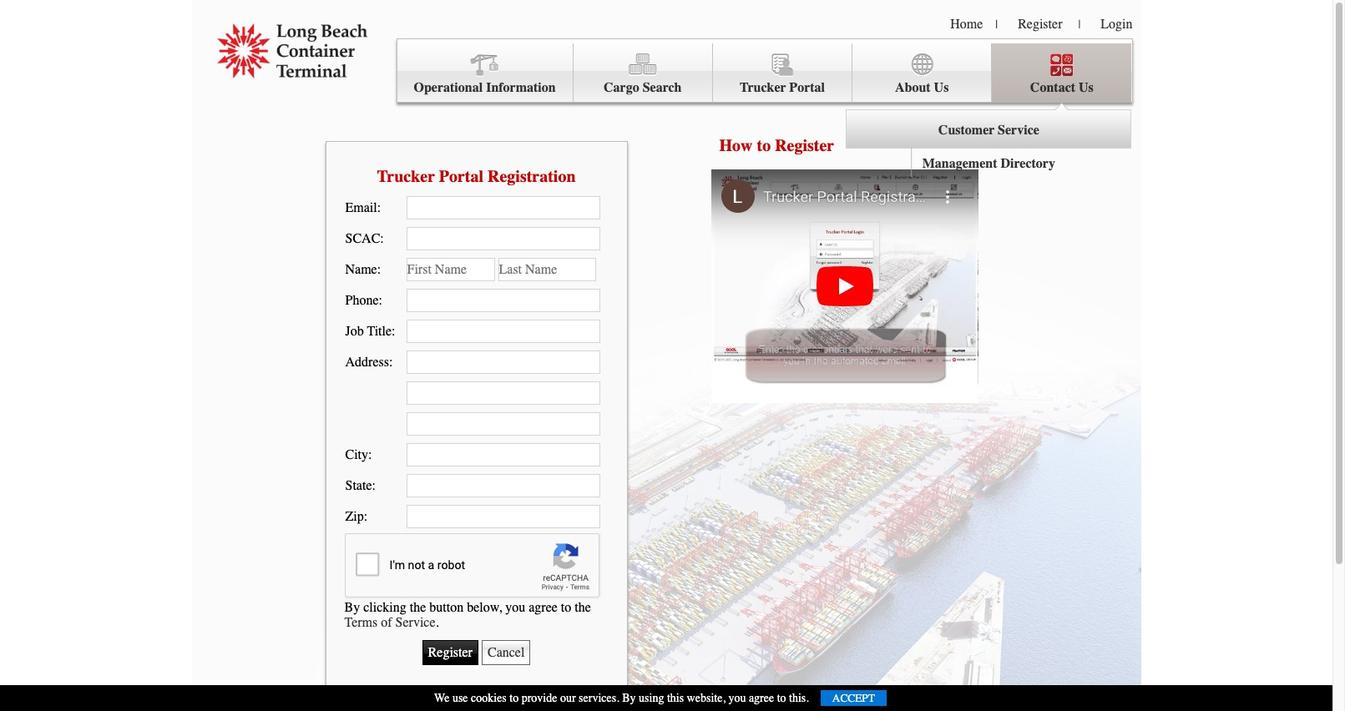 Task type: locate. For each thing, give the bounding box(es) containing it.
Phone text field
[[406, 289, 600, 312]]

menu bar
[[396, 38, 1133, 182]]

address
[[345, 355, 389, 370]]

1 horizontal spatial us
[[1079, 80, 1094, 95]]

0 horizontal spatial you
[[506, 600, 526, 615]]

1 vertical spatial portal
[[439, 167, 484, 186]]

portal
[[790, 80, 825, 95], [439, 167, 484, 186]]

contact us
[[1031, 80, 1094, 95]]

state :
[[345, 479, 376, 494]]

menu item containing contact us
[[846, 43, 1132, 182]]

Email text field
[[406, 196, 600, 220]]

us
[[934, 80, 949, 95], [1079, 80, 1094, 95]]

: for city :
[[368, 448, 372, 463]]

register
[[1018, 17, 1063, 32], [775, 136, 835, 155]]

to right the 'how'
[[757, 136, 771, 155]]

zip
[[345, 510, 364, 525]]

you
[[506, 600, 526, 615], [729, 692, 746, 706]]

register link
[[1018, 17, 1063, 32]]

cookies
[[471, 692, 507, 706]]

: down the email :
[[380, 231, 384, 246]]

1 | from the left
[[996, 18, 998, 32]]

1 horizontal spatial trucker
[[740, 80, 787, 95]]

: down city : at the left bottom
[[372, 479, 376, 494]]

: up title
[[379, 293, 383, 308]]

|
[[996, 18, 998, 32], [1079, 18, 1081, 32]]

portal inside menu bar
[[790, 80, 825, 95]]

service
[[998, 123, 1040, 138], [396, 615, 436, 630]]

State text field
[[406, 474, 600, 498]]

customer
[[939, 123, 995, 138]]

None submit
[[422, 640, 479, 665]]

accept
[[833, 693, 875, 705]]

0 vertical spatial by
[[345, 600, 360, 615]]

trucker
[[740, 80, 787, 95], [377, 167, 435, 186]]

email
[[345, 200, 377, 216]]

operational
[[414, 80, 483, 95]]

us right the about
[[934, 80, 949, 95]]

0 horizontal spatial by
[[345, 600, 360, 615]]

login link
[[1101, 17, 1133, 32]]

address :
[[345, 355, 393, 370]]

2 us from the left
[[1079, 80, 1094, 95]]

job
[[345, 324, 364, 339]]

to left this.
[[777, 692, 787, 706]]

information
[[486, 80, 556, 95]]

to
[[757, 136, 771, 155], [561, 600, 572, 615], [510, 692, 519, 706], [777, 692, 787, 706]]

0 horizontal spatial us
[[934, 80, 949, 95]]

to right below,
[[561, 600, 572, 615]]

1 horizontal spatial agree
[[749, 692, 775, 706]]

:
[[377, 200, 381, 216], [380, 231, 384, 246], [377, 262, 381, 277], [379, 293, 383, 308], [392, 324, 396, 339], [389, 355, 393, 370], [368, 448, 372, 463], [372, 479, 376, 494], [364, 510, 368, 525]]

1 horizontal spatial portal
[[790, 80, 825, 95]]

job title :
[[345, 324, 396, 339]]

None text field
[[406, 413, 600, 436]]

0 horizontal spatial service
[[396, 615, 436, 630]]

contact us link
[[993, 43, 1132, 103]]

: down title
[[389, 355, 393, 370]]

trucker portal link
[[713, 43, 853, 103]]

0 vertical spatial agree
[[529, 600, 558, 615]]

0 horizontal spatial the
[[410, 600, 426, 615]]

agree inside by clicking the button below, you agree to the terms of service .
[[529, 600, 558, 615]]

0 vertical spatial you
[[506, 600, 526, 615]]

trucker up the email :
[[377, 167, 435, 186]]

: down state :
[[364, 510, 368, 525]]

us for contact us
[[1079, 80, 1094, 95]]

provide
[[522, 692, 558, 706]]

menu item
[[846, 43, 1132, 182]]

1 vertical spatial agree
[[749, 692, 775, 706]]

to right 'cookies'
[[510, 692, 519, 706]]

by left clicking
[[345, 600, 360, 615]]

trucker portal registration
[[377, 167, 576, 186]]

agree up cancel button
[[529, 600, 558, 615]]

: for address :
[[389, 355, 393, 370]]

about
[[895, 80, 931, 95]]

accept button
[[821, 691, 887, 707]]

cargo search link
[[574, 43, 713, 103]]

: down scac :
[[377, 262, 381, 277]]

city
[[345, 448, 368, 463]]

1 vertical spatial register
[[775, 136, 835, 155]]

SCAC text field
[[406, 227, 600, 251]]

Job Title text field
[[406, 320, 600, 343]]

cancel
[[488, 645, 525, 660]]

operational information
[[414, 80, 556, 95]]

service inside by clicking the button below, you agree to the terms of service .
[[396, 615, 436, 630]]

2 | from the left
[[1079, 18, 1081, 32]]

: up state :
[[368, 448, 372, 463]]

: for phone :
[[379, 293, 383, 308]]

management directory
[[923, 156, 1056, 171]]

0 horizontal spatial |
[[996, 18, 998, 32]]

service up directory
[[998, 123, 1040, 138]]

by left using
[[623, 692, 636, 706]]

0 horizontal spatial trucker
[[377, 167, 435, 186]]

the
[[410, 600, 426, 615], [575, 600, 591, 615]]

register down trucker portal
[[775, 136, 835, 155]]

: up scac :
[[377, 200, 381, 216]]

1 horizontal spatial register
[[1018, 17, 1063, 32]]

| left login at the right top
[[1079, 18, 1081, 32]]

trucker up how to register
[[740, 80, 787, 95]]

portal up how to register
[[790, 80, 825, 95]]

us right contact
[[1079, 80, 1094, 95]]

agree
[[529, 600, 558, 615], [749, 692, 775, 706]]

1 vertical spatial trucker
[[377, 167, 435, 186]]

Address text field
[[406, 351, 600, 374]]

1 us from the left
[[934, 80, 949, 95]]

you right website,
[[729, 692, 746, 706]]

: for name :
[[377, 262, 381, 277]]

title
[[367, 324, 392, 339]]

email :
[[345, 200, 381, 216]]

about us link
[[853, 43, 993, 103]]

1 horizontal spatial |
[[1079, 18, 1081, 32]]

1 horizontal spatial by
[[623, 692, 636, 706]]

1 horizontal spatial service
[[998, 123, 1040, 138]]

0 vertical spatial portal
[[790, 80, 825, 95]]

by
[[345, 600, 360, 615], [623, 692, 636, 706]]

1 the from the left
[[410, 600, 426, 615]]

0 horizontal spatial agree
[[529, 600, 558, 615]]

scac :
[[345, 231, 384, 246]]

1 horizontal spatial the
[[575, 600, 591, 615]]

city :
[[345, 448, 372, 463]]

register up contact us link
[[1018, 17, 1063, 32]]

us inside contact us link
[[1079, 80, 1094, 95]]

1 vertical spatial you
[[729, 692, 746, 706]]

portal up email text field
[[439, 167, 484, 186]]

clicking
[[364, 600, 407, 615]]

service right of
[[396, 615, 436, 630]]

you right below,
[[506, 600, 526, 615]]

directory
[[1001, 156, 1056, 171]]

1 vertical spatial service
[[396, 615, 436, 630]]

None text field
[[406, 382, 600, 405]]

contact
[[1031, 80, 1076, 95]]

0 horizontal spatial portal
[[439, 167, 484, 186]]

us inside 'about us' link
[[934, 80, 949, 95]]

agree left this.
[[749, 692, 775, 706]]

| right home link
[[996, 18, 998, 32]]

0 vertical spatial trucker
[[740, 80, 787, 95]]

terms of service link
[[345, 615, 436, 630]]

1 horizontal spatial you
[[729, 692, 746, 706]]

login
[[1101, 17, 1133, 32]]

: for scac :
[[380, 231, 384, 246]]

0 horizontal spatial register
[[775, 136, 835, 155]]



Task type: describe. For each thing, give the bounding box(es) containing it.
phone
[[345, 293, 379, 308]]

0 vertical spatial service
[[998, 123, 1040, 138]]

cancel button
[[482, 640, 531, 665]]

: for zip :
[[364, 510, 368, 525]]

name
[[345, 262, 377, 277]]

menu bar containing operational information
[[396, 38, 1133, 182]]

button
[[430, 600, 464, 615]]

portal for trucker portal
[[790, 80, 825, 95]]

this
[[667, 692, 684, 706]]

using
[[639, 692, 664, 706]]

portal for trucker portal registration
[[439, 167, 484, 186]]

search
[[643, 80, 682, 95]]

: right job
[[392, 324, 396, 339]]

how to register
[[720, 136, 835, 155]]

trucker for trucker portal registration
[[377, 167, 435, 186]]

2 the from the left
[[575, 600, 591, 615]]

use
[[453, 692, 468, 706]]

operational information link
[[397, 43, 574, 103]]

this.
[[789, 692, 809, 706]]

us for about us
[[934, 80, 949, 95]]

management
[[923, 156, 998, 171]]

we use cookies to provide our services. by using this website, you agree to this.
[[434, 692, 809, 706]]

by inside by clicking the button below, you agree to the terms of service .
[[345, 600, 360, 615]]

management directory link
[[910, 144, 1068, 182]]

of
[[381, 615, 392, 630]]

: for state :
[[372, 479, 376, 494]]

phone :
[[345, 293, 383, 308]]

to inside by clicking the button below, you agree to the terms of service .
[[561, 600, 572, 615]]

City text field
[[406, 444, 600, 467]]

by clicking the button below, you agree to the terms of service .
[[345, 600, 591, 630]]

.
[[436, 615, 439, 630]]

Last Name text field
[[498, 258, 596, 282]]

zip :
[[345, 510, 368, 525]]

name :
[[345, 262, 381, 277]]

home
[[951, 17, 984, 32]]

about us
[[895, 80, 949, 95]]

cargo search
[[604, 80, 682, 95]]

Zip text field
[[406, 505, 600, 529]]

0 vertical spatial register
[[1018, 17, 1063, 32]]

customer service link
[[926, 110, 1052, 149]]

terms
[[345, 615, 378, 630]]

you inside by clicking the button below, you agree to the terms of service .
[[506, 600, 526, 615]]

home link
[[951, 17, 984, 32]]

Name text field
[[406, 258, 495, 282]]

1 vertical spatial by
[[623, 692, 636, 706]]

registration
[[488, 167, 576, 186]]

cargo
[[604, 80, 640, 95]]

customer service
[[939, 123, 1040, 138]]

below,
[[467, 600, 502, 615]]

how
[[720, 136, 753, 155]]

we
[[434, 692, 450, 706]]

scac
[[345, 231, 380, 246]]

website,
[[687, 692, 726, 706]]

trucker portal
[[740, 80, 825, 95]]

our
[[560, 692, 576, 706]]

: for email :
[[377, 200, 381, 216]]

trucker for trucker portal
[[740, 80, 787, 95]]

state
[[345, 479, 372, 494]]

services.
[[579, 692, 620, 706]]



Task type: vqa. For each thing, say whether or not it's contained in the screenshot.
1st Local from the bottom of the ​ILWU Local 13- Longshoremen & Mechanics ILWU Local 94- Foremen ILWU Local 63- Clerks ILWU Local 63A- OCU ILWU Local 26 - Guards
no



